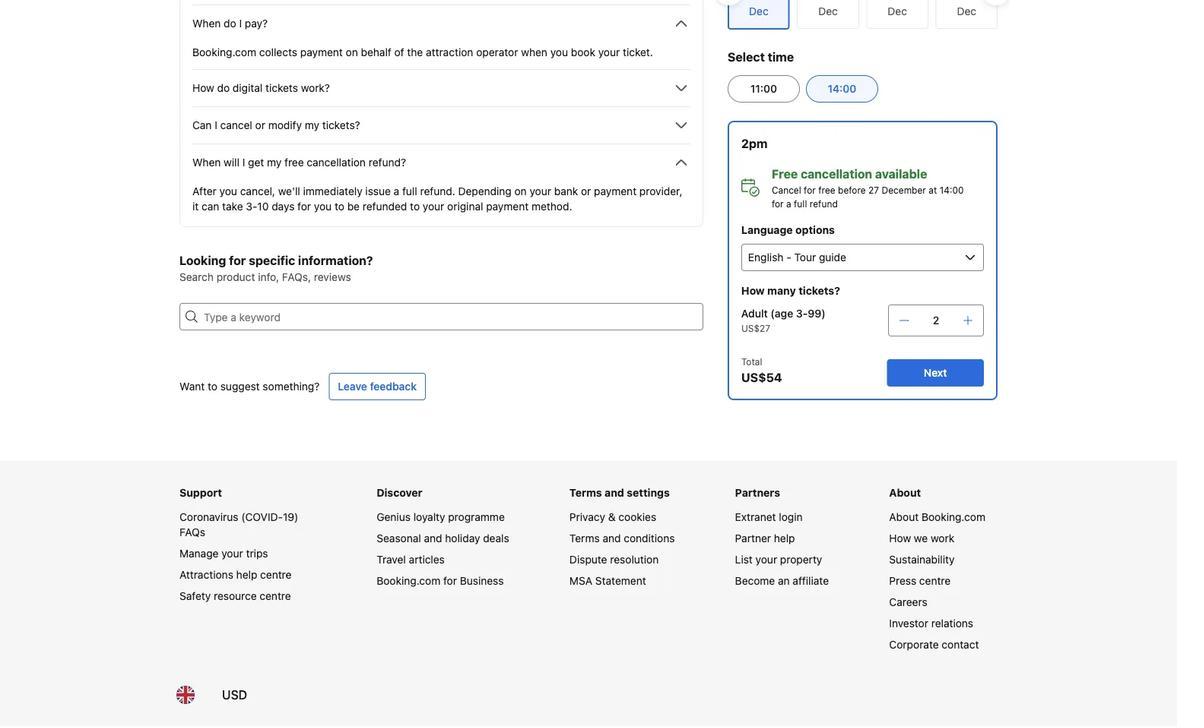Task type: describe. For each thing, give the bounding box(es) containing it.
0 vertical spatial on
[[346, 46, 358, 59]]

search
[[179, 271, 214, 284]]

holiday
[[445, 533, 480, 545]]

careers
[[889, 596, 927, 609]]

and for holiday
[[424, 533, 442, 545]]

total us$54
[[741, 357, 782, 385]]

of
[[394, 46, 404, 59]]

centre for safety resource centre
[[260, 590, 291, 603]]

coronavirus (covid-19) faqs link
[[179, 511, 298, 539]]

cancellation inside dropdown button
[[307, 156, 366, 169]]

manage your trips
[[179, 548, 268, 560]]

27
[[868, 185, 879, 195]]

1 vertical spatial booking.com
[[922, 511, 985, 524]]

attractions help centre link
[[179, 569, 292, 582]]

on inside after you cancel, we'll immediately issue a full refund. depending on your bank or payment provider, it can take 3-10 days for you to be refunded to your original payment method.
[[514, 185, 527, 198]]

centre for attractions help centre
[[260, 569, 292, 582]]

help for partner
[[774, 533, 795, 545]]

original
[[447, 200, 483, 213]]

privacy & cookies
[[569, 511, 656, 524]]

for up 'refund'
[[804, 185, 816, 195]]

centre down 'sustainability' link
[[919, 575, 951, 588]]

investor relations link
[[889, 618, 973, 630]]

corporate
[[889, 639, 939, 652]]

terms for terms and conditions
[[569, 533, 600, 545]]

manage your trips link
[[179, 548, 268, 560]]

contact
[[942, 639, 979, 652]]

select time
[[728, 50, 794, 64]]

i for do
[[239, 17, 242, 30]]

attractions help centre
[[179, 569, 292, 582]]

how we work
[[889, 533, 954, 545]]

many
[[767, 285, 796, 297]]

do for how
[[217, 82, 230, 94]]

3 dec from the left
[[957, 5, 976, 17]]

Type a keyword field
[[198, 303, 703, 331]]

1 horizontal spatial my
[[305, 119, 319, 132]]

get
[[248, 156, 264, 169]]

how we work link
[[889, 533, 954, 545]]

for left business
[[443, 575, 457, 588]]

partner help
[[735, 533, 795, 545]]

privacy
[[569, 511, 605, 524]]

list your property
[[735, 554, 822, 566]]

free cancellation available cancel for free before 27 december at 14:00 for a full refund
[[772, 167, 964, 209]]

19)
[[283, 511, 298, 524]]

can
[[202, 200, 219, 213]]

full inside free cancellation available cancel for free before 27 december at 14:00 for a full refund
[[794, 198, 807, 209]]

for inside after you cancel, we'll immediately issue a full refund. depending on your bank or payment provider, it can take 3-10 days for you to be refunded to your original payment method.
[[297, 200, 311, 213]]

genius loyalty programme
[[377, 511, 505, 524]]

digital
[[233, 82, 263, 94]]

loyalty
[[413, 511, 445, 524]]

immediately
[[303, 185, 362, 198]]

how do digital tickets work?
[[192, 82, 330, 94]]

manage
[[179, 548, 219, 560]]

cancellation inside free cancellation available cancel for free before 27 december at 14:00 for a full refund
[[801, 167, 872, 181]]

pay?
[[245, 17, 268, 30]]

refund.
[[420, 185, 455, 198]]

attraction
[[426, 46, 473, 59]]

want
[[179, 381, 205, 393]]

dispute resolution link
[[569, 554, 659, 566]]

us$27
[[741, 323, 770, 334]]

trips
[[246, 548, 268, 560]]

free
[[772, 167, 798, 181]]

2 horizontal spatial you
[[550, 46, 568, 59]]

free for will
[[284, 156, 304, 169]]

looking
[[179, 254, 226, 268]]

be
[[347, 200, 360, 213]]

seasonal and holiday deals
[[377, 533, 509, 545]]

usd
[[222, 688, 247, 703]]

sustainability link
[[889, 554, 955, 566]]

for down cancel
[[772, 198, 784, 209]]

1 vertical spatial i
[[215, 119, 217, 132]]

cookies
[[618, 511, 656, 524]]

3 dec button from the left
[[936, 0, 998, 29]]

booking.com for business link
[[377, 575, 504, 588]]

safety resource centre
[[179, 590, 291, 603]]

2
[[933, 314, 939, 327]]

press centre
[[889, 575, 951, 588]]

2 vertical spatial payment
[[486, 200, 529, 213]]

your down refund.
[[423, 200, 444, 213]]

privacy & cookies link
[[569, 511, 656, 524]]

faqs
[[179, 527, 205, 539]]

i for will
[[242, 156, 245, 169]]

product
[[216, 271, 255, 284]]

total
[[741, 357, 762, 367]]

when for when do i pay?
[[192, 17, 221, 30]]

free for cancellation
[[818, 185, 835, 195]]

10
[[257, 200, 269, 213]]

safety resource centre link
[[179, 590, 291, 603]]

after you cancel, we'll immediately issue a full refund. depending on your bank or payment provider, it can take 3-10 days for you to be refunded to your original payment method.
[[192, 185, 682, 213]]

feedback
[[370, 381, 417, 393]]

a inside after you cancel, we'll immediately issue a full refund. depending on your bank or payment provider, it can take 3-10 days for you to be refunded to your original payment method.
[[394, 185, 399, 198]]

your up method.
[[530, 185, 551, 198]]

an
[[778, 575, 790, 588]]

safety
[[179, 590, 211, 603]]

booking.com for booking.com collects payment on behalf of the attraction operator when you book your ticket.
[[192, 46, 256, 59]]

about for about
[[889, 487, 921, 500]]

travel articles
[[377, 554, 445, 566]]

travel articles link
[[377, 554, 445, 566]]

help for attractions
[[236, 569, 257, 582]]

language
[[741, 224, 793, 236]]

book
[[571, 46, 595, 59]]

how do digital tickets work? button
[[192, 79, 690, 97]]

ticket.
[[623, 46, 653, 59]]

when for when will i get my free cancellation refund?
[[192, 156, 221, 169]]

we'll
[[278, 185, 300, 198]]

how for how we work
[[889, 533, 911, 545]]



Task type: vqa. For each thing, say whether or not it's contained in the screenshot.
'rentals'
no



Task type: locate. For each thing, give the bounding box(es) containing it.
booking.com up work
[[922, 511, 985, 524]]

0 horizontal spatial my
[[267, 156, 282, 169]]

0 horizontal spatial you
[[219, 185, 237, 198]]

1 horizontal spatial dec
[[888, 5, 907, 17]]

2 horizontal spatial to
[[410, 200, 420, 213]]

and up "privacy & cookies"
[[605, 487, 624, 500]]

my right get
[[267, 156, 282, 169]]

dec
[[818, 5, 838, 17], [888, 5, 907, 17], [957, 5, 976, 17]]

1 horizontal spatial a
[[786, 198, 791, 209]]

and for settings
[[605, 487, 624, 500]]

3- inside adult (age 3-99) us$27
[[796, 308, 808, 320]]

cancel,
[[240, 185, 275, 198]]

bank
[[554, 185, 578, 198]]

looking for specific information? search product info, faqs, reviews
[[179, 254, 373, 284]]

0 vertical spatial a
[[394, 185, 399, 198]]

1 vertical spatial terms
[[569, 533, 600, 545]]

1 vertical spatial 3-
[[796, 308, 808, 320]]

or
[[255, 119, 265, 132], [581, 185, 591, 198]]

language options
[[741, 224, 835, 236]]

information?
[[298, 254, 373, 268]]

0 vertical spatial payment
[[300, 46, 343, 59]]

2 horizontal spatial booking.com
[[922, 511, 985, 524]]

2 terms from the top
[[569, 533, 600, 545]]

0 vertical spatial 14:00
[[828, 82, 856, 95]]

resolution
[[610, 554, 659, 566]]

adult
[[741, 308, 768, 320]]

genius
[[377, 511, 411, 524]]

suggest
[[220, 381, 260, 393]]

(age
[[771, 308, 793, 320]]

the
[[407, 46, 423, 59]]

1 horizontal spatial tickets?
[[799, 285, 840, 297]]

how up can on the left of page
[[192, 82, 214, 94]]

become an affiliate link
[[735, 575, 829, 588]]

0 vertical spatial help
[[774, 533, 795, 545]]

after
[[192, 185, 217, 198]]

leave
[[338, 381, 367, 393]]

settings
[[627, 487, 670, 500]]

conditions
[[624, 533, 675, 545]]

help
[[774, 533, 795, 545], [236, 569, 257, 582]]

on right depending
[[514, 185, 527, 198]]

terms and settings
[[569, 487, 670, 500]]

1 vertical spatial a
[[786, 198, 791, 209]]

about up we
[[889, 511, 919, 524]]

booking.com for business
[[377, 575, 504, 588]]

collects
[[259, 46, 297, 59]]

0 horizontal spatial on
[[346, 46, 358, 59]]

full down cancel
[[794, 198, 807, 209]]

1 about from the top
[[889, 487, 921, 500]]

affiliate
[[793, 575, 829, 588]]

when will i get my free cancellation refund?
[[192, 156, 406, 169]]

tickets
[[265, 82, 298, 94]]

list
[[735, 554, 753, 566]]

1 horizontal spatial on
[[514, 185, 527, 198]]

refund
[[810, 198, 838, 209]]

i
[[239, 17, 242, 30], [215, 119, 217, 132], [242, 156, 245, 169]]

login
[[779, 511, 803, 524]]

travel
[[377, 554, 406, 566]]

free up 'refund'
[[818, 185, 835, 195]]

full inside after you cancel, we'll immediately issue a full refund. depending on your bank or payment provider, it can take 3-10 days for you to be refunded to your original payment method.
[[402, 185, 417, 198]]

1 horizontal spatial to
[[335, 200, 344, 213]]

or inside dropdown button
[[255, 119, 265, 132]]

your
[[598, 46, 620, 59], [530, 185, 551, 198], [423, 200, 444, 213], [221, 548, 243, 560], [756, 554, 777, 566]]

modify
[[268, 119, 302, 132]]

terms for terms and settings
[[569, 487, 602, 500]]

terms and conditions link
[[569, 533, 675, 545]]

your right book on the top of page
[[598, 46, 620, 59]]

and down loyalty
[[424, 533, 442, 545]]

0 vertical spatial when
[[192, 17, 221, 30]]

programme
[[448, 511, 505, 524]]

payment left provider,
[[594, 185, 637, 198]]

free inside free cancellation available cancel for free before 27 december at 14:00 for a full refund
[[818, 185, 835, 195]]

0 horizontal spatial help
[[236, 569, 257, 582]]

1 horizontal spatial you
[[314, 200, 332, 213]]

0 horizontal spatial free
[[284, 156, 304, 169]]

corporate contact
[[889, 639, 979, 652]]

and for conditions
[[603, 533, 621, 545]]

my right modify
[[305, 119, 319, 132]]

terms and conditions
[[569, 533, 675, 545]]

cancel
[[772, 185, 801, 195]]

full left refund.
[[402, 185, 417, 198]]

can
[[192, 119, 212, 132]]

when
[[521, 46, 547, 59]]

dispute resolution
[[569, 554, 659, 566]]

terms
[[569, 487, 602, 500], [569, 533, 600, 545]]

1 dec button from the left
[[797, 0, 859, 29]]

to right want
[[208, 381, 217, 393]]

extranet login link
[[735, 511, 803, 524]]

0 vertical spatial full
[[402, 185, 417, 198]]

a inside free cancellation available cancel for free before 27 december at 14:00 for a full refund
[[786, 198, 791, 209]]

2 horizontal spatial dec
[[957, 5, 976, 17]]

cancel
[[220, 119, 252, 132]]

select
[[728, 50, 765, 64]]

2 vertical spatial you
[[314, 200, 332, 213]]

2 horizontal spatial dec button
[[936, 0, 998, 29]]

next button
[[887, 360, 984, 387]]

14:00
[[828, 82, 856, 95], [940, 185, 964, 195]]

centre down trips
[[260, 569, 292, 582]]

0 horizontal spatial booking.com
[[192, 46, 256, 59]]

seasonal
[[377, 533, 421, 545]]

partners
[[735, 487, 780, 500]]

0 horizontal spatial to
[[208, 381, 217, 393]]

corporate contact link
[[889, 639, 979, 652]]

resource
[[214, 590, 257, 603]]

to left be
[[335, 200, 344, 213]]

0 horizontal spatial 3-
[[246, 200, 257, 213]]

leave feedback button
[[329, 373, 426, 401]]

you up take on the top
[[219, 185, 237, 198]]

0 horizontal spatial 14:00
[[828, 82, 856, 95]]

help down trips
[[236, 569, 257, 582]]

msa statement
[[569, 575, 646, 588]]

0 horizontal spatial cancellation
[[307, 156, 366, 169]]

2 vertical spatial booking.com
[[377, 575, 440, 588]]

2 about from the top
[[889, 511, 919, 524]]

1 vertical spatial tickets?
[[799, 285, 840, 297]]

extranet
[[735, 511, 776, 524]]

for up product
[[229, 254, 246, 268]]

0 horizontal spatial tickets?
[[322, 119, 360, 132]]

behalf
[[361, 46, 391, 59]]

do
[[224, 17, 236, 30], [217, 82, 230, 94]]

0 vertical spatial you
[[550, 46, 568, 59]]

1 horizontal spatial 14:00
[[940, 185, 964, 195]]

0 vertical spatial my
[[305, 119, 319, 132]]

i right will
[[242, 156, 245, 169]]

payment down depending
[[486, 200, 529, 213]]

0 vertical spatial or
[[255, 119, 265, 132]]

msa
[[569, 575, 592, 588]]

0 vertical spatial free
[[284, 156, 304, 169]]

0 horizontal spatial dec
[[818, 5, 838, 17]]

coronavirus (covid-19) faqs
[[179, 511, 298, 539]]

0 vertical spatial i
[[239, 17, 242, 30]]

how inside dropdown button
[[192, 82, 214, 94]]

1 dec from the left
[[818, 5, 838, 17]]

to right refunded
[[410, 200, 420, 213]]

0 horizontal spatial how
[[192, 82, 214, 94]]

discover
[[377, 487, 422, 500]]

a right the issue
[[394, 185, 399, 198]]

how up adult
[[741, 285, 765, 297]]

0 horizontal spatial or
[[255, 119, 265, 132]]

2 dec button from the left
[[866, 0, 928, 29]]

0 horizontal spatial full
[[402, 185, 417, 198]]

your down "partner help"
[[756, 554, 777, 566]]

1 vertical spatial about
[[889, 511, 919, 524]]

1 horizontal spatial payment
[[486, 200, 529, 213]]

cancellation up before
[[801, 167, 872, 181]]

dec button
[[797, 0, 859, 29], [866, 0, 928, 29], [936, 0, 998, 29]]

when left will
[[192, 156, 221, 169]]

booking.com collects payment on behalf of the attraction operator when you book your ticket.
[[192, 46, 653, 59]]

0 vertical spatial terms
[[569, 487, 602, 500]]

become
[[735, 575, 775, 588]]

for inside looking for specific information? search product info, faqs, reviews
[[229, 254, 246, 268]]

for right days at the top left of page
[[297, 200, 311, 213]]

1 horizontal spatial free
[[818, 185, 835, 195]]

0 horizontal spatial payment
[[300, 46, 343, 59]]

when left pay?
[[192, 17, 221, 30]]

2 dec from the left
[[888, 5, 907, 17]]

it
[[192, 200, 199, 213]]

2 horizontal spatial how
[[889, 533, 911, 545]]

1 vertical spatial full
[[794, 198, 807, 209]]

do left pay?
[[224, 17, 236, 30]]

2 horizontal spatial payment
[[594, 185, 637, 198]]

help up list your property
[[774, 533, 795, 545]]

2 when from the top
[[192, 156, 221, 169]]

3- right (age
[[796, 308, 808, 320]]

2 vertical spatial i
[[242, 156, 245, 169]]

1 horizontal spatial help
[[774, 533, 795, 545]]

1 horizontal spatial booking.com
[[377, 575, 440, 588]]

1 vertical spatial payment
[[594, 185, 637, 198]]

0 vertical spatial tickets?
[[322, 119, 360, 132]]

do left digital
[[217, 82, 230, 94]]

or inside after you cancel, we'll immediately issue a full refund. depending on your bank or payment provider, it can take 3-10 days for you to be refunded to your original payment method.
[[581, 185, 591, 198]]

you down immediately
[[314, 200, 332, 213]]

on
[[346, 46, 358, 59], [514, 185, 527, 198]]

1 terms from the top
[[569, 487, 602, 500]]

want to suggest something?
[[179, 381, 320, 393]]

0 vertical spatial booking.com
[[192, 46, 256, 59]]

refunded
[[363, 200, 407, 213]]

tickets? inside can i cancel or modify my tickets? dropdown button
[[322, 119, 360, 132]]

1 horizontal spatial how
[[741, 285, 765, 297]]

0 vertical spatial how
[[192, 82, 214, 94]]

14:00 inside free cancellation available cancel for free before 27 december at 14:00 for a full refund
[[940, 185, 964, 195]]

0 horizontal spatial dec button
[[797, 0, 859, 29]]

booking.com for booking.com for business
[[377, 575, 440, 588]]

terms up privacy
[[569, 487, 602, 500]]

on left the behalf
[[346, 46, 358, 59]]

1 vertical spatial or
[[581, 185, 591, 198]]

tickets? up 99)
[[799, 285, 840, 297]]

region containing dec
[[715, 0, 1010, 36]]

payment up work?
[[300, 46, 343, 59]]

when will i get my free cancellation refund? button
[[192, 154, 690, 172]]

3- down the cancel,
[[246, 200, 257, 213]]

0 vertical spatial do
[[224, 17, 236, 30]]

about for about booking.com
[[889, 511, 919, 524]]

1 vertical spatial on
[[514, 185, 527, 198]]

free up we'll
[[284, 156, 304, 169]]

sustainability
[[889, 554, 955, 566]]

cancellation up immediately
[[307, 156, 366, 169]]

payment
[[300, 46, 343, 59], [594, 185, 637, 198], [486, 200, 529, 213]]

how for how many tickets?
[[741, 285, 765, 297]]

1 vertical spatial when
[[192, 156, 221, 169]]

about booking.com link
[[889, 511, 985, 524]]

tickets? down work?
[[322, 119, 360, 132]]

2 vertical spatial how
[[889, 533, 911, 545]]

1 horizontal spatial dec button
[[866, 0, 928, 29]]

booking.com down when do i pay?
[[192, 46, 256, 59]]

3- inside after you cancel, we'll immediately issue a full refund. depending on your bank or payment provider, it can take 3-10 days for you to be refunded to your original payment method.
[[246, 200, 257, 213]]

0 horizontal spatial a
[[394, 185, 399, 198]]

(covid-
[[241, 511, 283, 524]]

free inside when will i get my free cancellation refund? dropdown button
[[284, 156, 304, 169]]

1 vertical spatial free
[[818, 185, 835, 195]]

do for when
[[224, 17, 236, 30]]

1 vertical spatial you
[[219, 185, 237, 198]]

0 vertical spatial about
[[889, 487, 921, 500]]

or right "bank"
[[581, 185, 591, 198]]

i right can on the left of page
[[215, 119, 217, 132]]

0 vertical spatial 3-
[[246, 200, 257, 213]]

terms down privacy
[[569, 533, 600, 545]]

how for how do digital tickets work?
[[192, 82, 214, 94]]

1 vertical spatial 14:00
[[940, 185, 964, 195]]

a down cancel
[[786, 198, 791, 209]]

and down &
[[603, 533, 621, 545]]

1 vertical spatial my
[[267, 156, 282, 169]]

11:00
[[750, 82, 777, 95]]

1 horizontal spatial or
[[581, 185, 591, 198]]

1 horizontal spatial cancellation
[[801, 167, 872, 181]]

1 horizontal spatial full
[[794, 198, 807, 209]]

how left we
[[889, 533, 911, 545]]

you left book on the top of page
[[550, 46, 568, 59]]

business
[[460, 575, 504, 588]]

your up attractions help centre link
[[221, 548, 243, 560]]

next
[[924, 367, 947, 379]]

can i cancel or modify my tickets? button
[[192, 116, 690, 135]]

centre right resource
[[260, 590, 291, 603]]

region
[[715, 0, 1010, 36]]

1 vertical spatial how
[[741, 285, 765, 297]]

about up about booking.com on the right
[[889, 487, 921, 500]]

1 when from the top
[[192, 17, 221, 30]]

booking.com down travel articles link
[[377, 575, 440, 588]]

partner help link
[[735, 533, 795, 545]]

booking.com
[[192, 46, 256, 59], [922, 511, 985, 524], [377, 575, 440, 588]]

i left pay?
[[239, 17, 242, 30]]

1 horizontal spatial 3-
[[796, 308, 808, 320]]

partner
[[735, 533, 771, 545]]

1 vertical spatial help
[[236, 569, 257, 582]]

1 vertical spatial do
[[217, 82, 230, 94]]

or right cancel
[[255, 119, 265, 132]]

info,
[[258, 271, 279, 284]]



